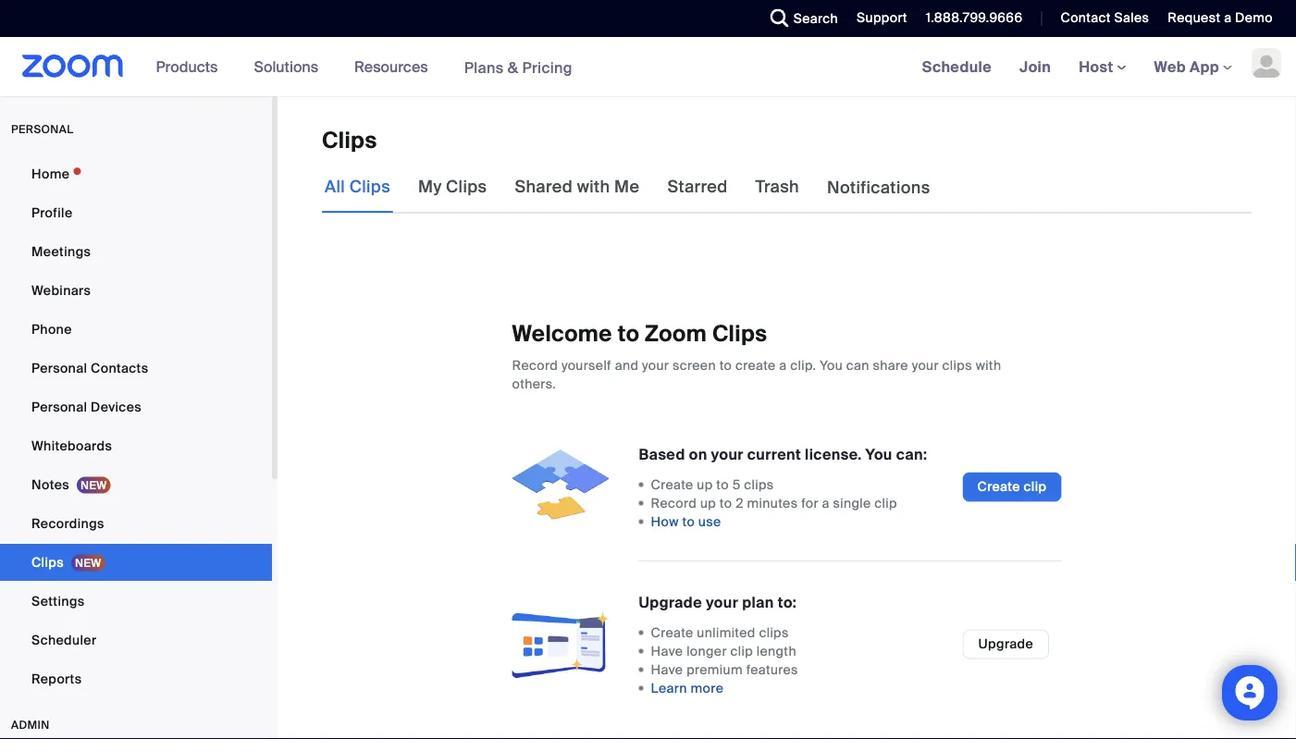 Task type: locate. For each thing, give the bounding box(es) containing it.
1 vertical spatial record
[[651, 495, 697, 512]]

settings
[[31, 593, 85, 610]]

to inside button
[[682, 513, 695, 530]]

home
[[31, 165, 70, 182]]

0 horizontal spatial upgrade
[[639, 593, 702, 612]]

personal up whiteboards
[[31, 398, 87, 415]]

personal
[[31, 359, 87, 377], [31, 398, 87, 415]]

your right the and
[[642, 357, 669, 374]]

to left use
[[682, 513, 695, 530]]

your up create unlimited clips at the bottom of page
[[706, 593, 738, 612]]

learn more
[[651, 680, 724, 697]]

zoom logo image
[[22, 55, 124, 78]]

demo
[[1235, 9, 1273, 26]]

0 vertical spatial upgrade
[[639, 593, 702, 612]]

clips link
[[0, 544, 272, 581]]

clip.
[[790, 357, 816, 374]]

1 horizontal spatial record
[[651, 495, 697, 512]]

have
[[651, 643, 683, 660], [651, 661, 683, 678]]

have for have longer clip length
[[651, 643, 683, 660]]

upgrade inside button
[[978, 636, 1033, 653]]

contacts
[[91, 359, 148, 377]]

request a demo link
[[1154, 0, 1296, 37], [1168, 9, 1273, 26]]

record inside welcome to zoom clips record yourself and your screen to create a clip. you can share your clips with others.
[[512, 357, 558, 374]]

personal menu menu
[[0, 155, 272, 699]]

1 vertical spatial personal
[[31, 398, 87, 415]]

clips inside welcome to zoom clips record yourself and your screen to create a clip. you can share your clips with others.
[[712, 320, 767, 348]]

plans & pricing link
[[464, 58, 573, 77], [464, 58, 573, 77]]

0 vertical spatial record
[[512, 357, 558, 374]]

profile
[[31, 204, 73, 221]]

single
[[833, 495, 871, 512]]

schedule
[[922, 57, 992, 76]]

clips right all
[[349, 176, 390, 198]]

web app
[[1154, 57, 1219, 76]]

all clips tab
[[322, 161, 393, 213]]

upgrade for upgrade
[[978, 636, 1033, 653]]

1 horizontal spatial with
[[976, 357, 1001, 374]]

for
[[801, 495, 818, 512]]

0 vertical spatial a
[[1224, 9, 1232, 26]]

you
[[820, 357, 843, 374], [865, 445, 892, 464]]

clips inside welcome to zoom clips record yourself and your screen to create a clip. you can share your clips with others.
[[942, 357, 972, 374]]

personal for personal contacts
[[31, 359, 87, 377]]

1 vertical spatial a
[[779, 357, 787, 374]]

have premium features
[[651, 661, 798, 678]]

clips right share
[[942, 357, 972, 374]]

contact
[[1061, 9, 1111, 26]]

shared with me
[[515, 176, 640, 198]]

you left the can
[[820, 357, 843, 374]]

solutions button
[[254, 37, 327, 96]]

request
[[1168, 9, 1221, 26]]

0 vertical spatial personal
[[31, 359, 87, 377]]

create for based on your current license. you can:
[[651, 476, 693, 493]]

your right on
[[711, 445, 744, 464]]

0 horizontal spatial a
[[779, 357, 787, 374]]

clips
[[942, 357, 972, 374], [744, 476, 774, 493], [759, 624, 789, 641]]

1 have from the top
[[651, 643, 683, 660]]

2 personal from the top
[[31, 398, 87, 415]]

clips
[[322, 126, 377, 155], [349, 176, 390, 198], [446, 176, 487, 198], [712, 320, 767, 348], [31, 554, 64, 571]]

0 vertical spatial clips
[[942, 357, 972, 374]]

upgrade
[[639, 593, 702, 612], [978, 636, 1033, 653]]

record
[[512, 357, 558, 374], [651, 495, 697, 512]]

banner
[[0, 37, 1296, 98]]

0 vertical spatial you
[[820, 357, 843, 374]]

share
[[873, 357, 908, 374]]

product information navigation
[[142, 37, 586, 98]]

1 horizontal spatial upgrade
[[978, 636, 1033, 653]]

a left clip.
[[779, 357, 787, 374]]

up down on
[[697, 476, 713, 493]]

clips inside personal menu menu
[[31, 554, 64, 571]]

clips right 5 at the right bottom of page
[[744, 476, 774, 493]]

up up use
[[700, 495, 716, 512]]

upgrade button
[[963, 630, 1049, 659]]

plans
[[464, 58, 504, 77]]

on
[[689, 445, 707, 464]]

all clips
[[325, 176, 390, 198]]

0 vertical spatial up
[[697, 476, 713, 493]]

a right the for
[[822, 495, 830, 512]]

clips up all clips
[[322, 126, 377, 155]]

create inside button
[[977, 478, 1020, 496]]

to left 5 at the right bottom of page
[[716, 476, 729, 493]]

clip inside button
[[1024, 478, 1047, 496]]

admin
[[11, 718, 50, 732]]

clips up length
[[759, 624, 789, 641]]

how
[[651, 513, 679, 530]]

1 vertical spatial upgrade
[[978, 636, 1033, 653]]

scheduler
[[31, 631, 97, 648]]

phone link
[[0, 311, 272, 348]]

your right share
[[912, 357, 939, 374]]

meetings navigation
[[908, 37, 1296, 98]]

support link
[[843, 0, 912, 37], [857, 9, 907, 26]]

1 horizontal spatial clip
[[874, 495, 897, 512]]

0 horizontal spatial clip
[[730, 643, 753, 660]]

webinars link
[[0, 272, 272, 309]]

1 horizontal spatial you
[[865, 445, 892, 464]]

you left can:
[[865, 445, 892, 464]]

2 have from the top
[[651, 661, 683, 678]]

app
[[1190, 57, 1219, 76]]

clips up create
[[712, 320, 767, 348]]

host button
[[1079, 57, 1126, 76]]

all
[[325, 176, 345, 198]]

current
[[747, 445, 801, 464]]

recordings link
[[0, 505, 272, 542]]

up
[[697, 476, 713, 493], [700, 495, 716, 512]]

1 personal from the top
[[31, 359, 87, 377]]

trash
[[755, 176, 799, 198]]

contact sales link
[[1047, 0, 1154, 37], [1061, 9, 1149, 26]]

home link
[[0, 155, 272, 192]]

a
[[1224, 9, 1232, 26], [779, 357, 787, 374], [822, 495, 830, 512]]

profile picture image
[[1252, 48, 1281, 78]]

you inside welcome to zoom clips record yourself and your screen to create a clip. you can share your clips with others.
[[820, 357, 843, 374]]

a inside welcome to zoom clips record yourself and your screen to create a clip. you can share your clips with others.
[[779, 357, 787, 374]]

reports link
[[0, 660, 272, 697]]

create unlimited clips
[[651, 624, 789, 641]]

to left create
[[719, 357, 732, 374]]

schedule link
[[908, 37, 1006, 96]]

shared
[[515, 176, 573, 198]]

0 horizontal spatial with
[[577, 176, 610, 198]]

notifications
[[827, 177, 930, 199]]

profile link
[[0, 194, 272, 231]]

a left demo
[[1224, 9, 1232, 26]]

your
[[642, 357, 669, 374], [912, 357, 939, 374], [711, 445, 744, 464], [706, 593, 738, 612]]

0 horizontal spatial you
[[820, 357, 843, 374]]

0 vertical spatial with
[[577, 176, 610, 198]]

resources button
[[354, 37, 436, 96]]

up for record
[[700, 495, 716, 512]]

record up how
[[651, 495, 697, 512]]

2 horizontal spatial clip
[[1024, 478, 1047, 496]]

1 vertical spatial have
[[651, 661, 683, 678]]

0 horizontal spatial record
[[512, 357, 558, 374]]

1 vertical spatial with
[[976, 357, 1001, 374]]

contact sales
[[1061, 9, 1149, 26]]

clips up settings
[[31, 554, 64, 571]]

2 vertical spatial a
[[822, 495, 830, 512]]

premium
[[687, 661, 743, 678]]

personal down phone
[[31, 359, 87, 377]]

and
[[615, 357, 639, 374]]

0 vertical spatial have
[[651, 643, 683, 660]]

record up others. on the bottom left of the page
[[512, 357, 558, 374]]

personal contacts link
[[0, 350, 272, 387]]

length
[[756, 643, 796, 660]]

1 vertical spatial up
[[700, 495, 716, 512]]



Task type: vqa. For each thing, say whether or not it's contained in the screenshot.
4th heading
no



Task type: describe. For each thing, give the bounding box(es) containing it.
tabs of clips tab list
[[322, 161, 933, 214]]

minutes
[[747, 495, 798, 512]]

personal contacts
[[31, 359, 148, 377]]

scheduler link
[[0, 622, 272, 659]]

with inside tab
[[577, 176, 610, 198]]

upgrade your plan to:
[[639, 593, 797, 612]]

create up to 5 clips
[[651, 476, 774, 493]]

2 vertical spatial clips
[[759, 624, 789, 641]]

search
[[793, 10, 838, 27]]

clips right my
[[446, 176, 487, 198]]

meetings
[[31, 243, 91, 260]]

zoom
[[645, 320, 707, 348]]

record up to 2 minutes for a single clip
[[651, 495, 897, 512]]

my
[[418, 176, 442, 198]]

1 horizontal spatial a
[[822, 495, 830, 512]]

unlimited
[[697, 624, 756, 641]]

can
[[846, 357, 869, 374]]

settings link
[[0, 583, 272, 620]]

learn
[[651, 680, 687, 697]]

2
[[736, 495, 744, 512]]

how to use
[[651, 513, 721, 530]]

my clips
[[418, 176, 487, 198]]

use
[[698, 513, 721, 530]]

join
[[1019, 57, 1051, 76]]

webinars
[[31, 282, 91, 299]]

notes link
[[0, 466, 272, 503]]

starred
[[667, 176, 728, 198]]

personal devices
[[31, 398, 142, 415]]

devices
[[91, 398, 142, 415]]

1 vertical spatial clips
[[744, 476, 774, 493]]

yourself
[[561, 357, 611, 374]]

1.888.799.9666
[[926, 9, 1023, 26]]

reports
[[31, 670, 82, 687]]

2 horizontal spatial a
[[1224, 9, 1232, 26]]

join link
[[1006, 37, 1065, 96]]

create for upgrade your plan to:
[[651, 624, 693, 641]]

others.
[[512, 375, 556, 392]]

plan
[[742, 593, 774, 612]]

request a demo
[[1168, 9, 1273, 26]]

have longer clip length
[[651, 643, 796, 660]]

5
[[732, 476, 741, 493]]

based
[[639, 445, 685, 464]]

to up the and
[[618, 320, 639, 348]]

phone
[[31, 321, 72, 338]]

support
[[857, 9, 907, 26]]

personal
[[11, 122, 74, 136]]

notes
[[31, 476, 69, 493]]

features
[[746, 661, 798, 678]]

screen
[[673, 357, 716, 374]]

personal devices link
[[0, 389, 272, 426]]

welcome
[[512, 320, 612, 348]]

shared with me tab
[[512, 161, 642, 213]]

whiteboards link
[[0, 427, 272, 464]]

pricing
[[522, 58, 573, 77]]

starred tab
[[665, 161, 730, 213]]

resources
[[354, 57, 428, 76]]

products
[[156, 57, 218, 76]]

banner containing products
[[0, 37, 1296, 98]]

create clip
[[977, 478, 1047, 496]]

to:
[[778, 593, 797, 612]]

recordings
[[31, 515, 104, 532]]

me
[[614, 176, 640, 198]]

whiteboards
[[31, 437, 112, 454]]

have for have premium features
[[651, 661, 683, 678]]

solutions
[[254, 57, 318, 76]]

license.
[[805, 445, 862, 464]]

products button
[[156, 37, 226, 96]]

web app button
[[1154, 57, 1232, 76]]

create clip button
[[963, 472, 1061, 502]]

&
[[508, 58, 518, 77]]

can:
[[896, 445, 927, 464]]

web
[[1154, 57, 1186, 76]]

how to use button
[[651, 513, 721, 531]]

personal for personal devices
[[31, 398, 87, 415]]

1 vertical spatial you
[[865, 445, 892, 464]]

upgrade for upgrade your plan to:
[[639, 593, 702, 612]]

trash tab
[[753, 161, 802, 213]]

longer
[[687, 643, 727, 660]]

my clips tab
[[415, 161, 490, 213]]

sales
[[1114, 9, 1149, 26]]

based on your current license. you can:
[[639, 445, 927, 464]]

welcome to zoom clips record yourself and your screen to create a clip. you can share your clips with others.
[[512, 320, 1001, 392]]

host
[[1079, 57, 1117, 76]]

up for create
[[697, 476, 713, 493]]

to left 2
[[720, 495, 732, 512]]

more
[[691, 680, 724, 697]]

plans & pricing
[[464, 58, 573, 77]]

with inside welcome to zoom clips record yourself and your screen to create a clip. you can share your clips with others.
[[976, 357, 1001, 374]]



